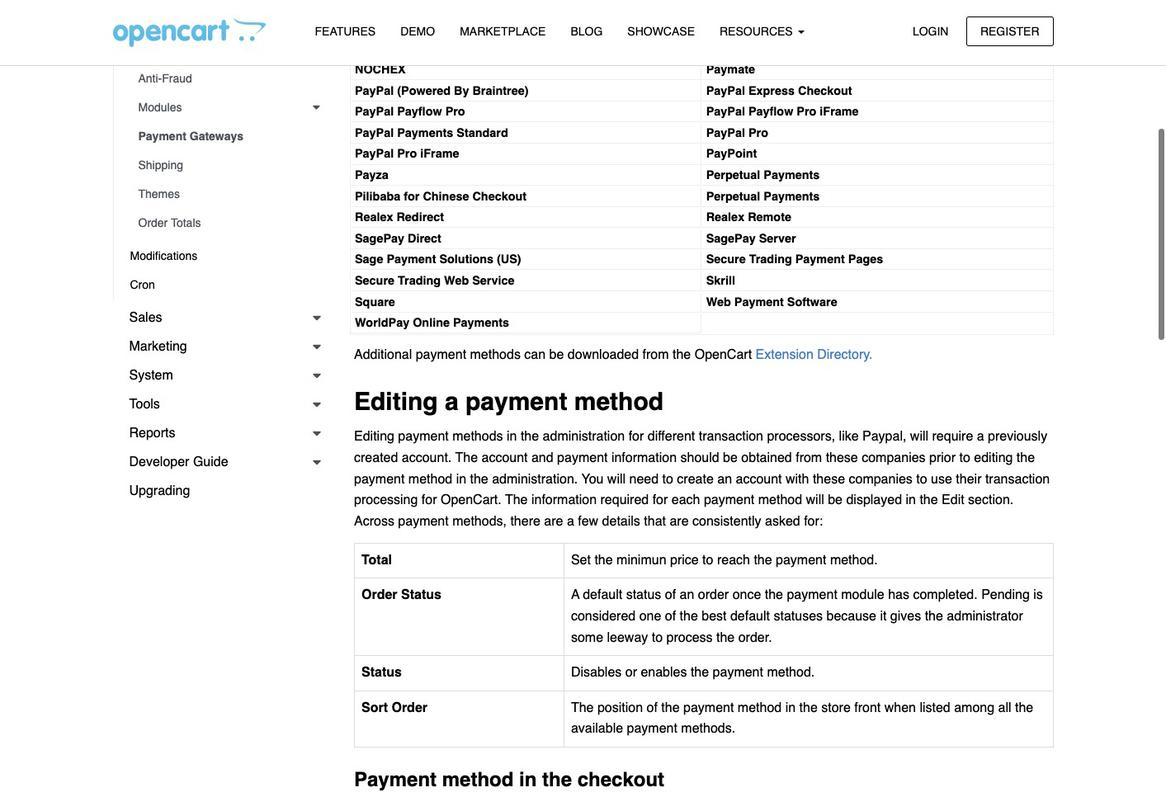 Task type: locate. For each thing, give the bounding box(es) containing it.
1 horizontal spatial the
[[505, 493, 528, 508]]

0 horizontal spatial the
[[455, 451, 478, 466]]

payments inside web payment software worldpay online payments
[[453, 316, 509, 330]]

1 horizontal spatial checkout
[[472, 190, 527, 203]]

perpetual for perpetual payments realex redirect
[[706, 190, 760, 203]]

payment down administration
[[557, 451, 608, 466]]

default down once at the right bottom of the page
[[730, 609, 770, 624]]

perpetual inside perpetual payments pilibaba for chinese checkout
[[706, 168, 760, 182]]

sagepay up the skrill on the top
[[706, 232, 756, 245]]

upgrading link
[[113, 477, 329, 506]]

payza
[[355, 168, 389, 182]]

2 are from the left
[[670, 514, 689, 529]]

extension
[[756, 348, 814, 363]]

methods for can
[[470, 348, 521, 363]]

payflow inside the paypal express checkout paypal payflow pro
[[397, 105, 442, 118]]

register
[[980, 24, 1040, 38]]

1 vertical spatial iframe
[[420, 147, 459, 161]]

0 vertical spatial an
[[717, 472, 732, 487]]

realex remote sagepay direct
[[355, 211, 792, 245]]

opencart
[[695, 348, 752, 363]]

will left require
[[910, 430, 929, 444]]

payment inside secure trading payment pages secure trading web service
[[795, 253, 845, 266]]

default up 'considered'
[[583, 588, 623, 603]]

paypoint
[[706, 147, 757, 161]]

paypal pro paypal pro iframe
[[355, 126, 768, 161]]

the up process
[[680, 609, 698, 624]]

an inside a default status of an order once the payment module has completed. pending is considered one of the best default statuses because it gives the administrator some leeway to process the order.
[[680, 588, 694, 603]]

2 horizontal spatial the
[[571, 701, 594, 715]]

order for order status
[[362, 588, 397, 603]]

0 horizontal spatial information
[[531, 493, 597, 508]]

0 vertical spatial a
[[445, 387, 459, 416]]

perpetual up remote
[[706, 190, 760, 203]]

1 vertical spatial will
[[607, 472, 626, 487]]

0 vertical spatial will
[[910, 430, 929, 444]]

their
[[956, 472, 982, 487]]

one
[[639, 609, 661, 624]]

1 vertical spatial an
[[680, 588, 694, 603]]

1 editing from the top
[[354, 387, 438, 416]]

nochex
[[355, 63, 406, 76]]

method. up module
[[830, 553, 878, 568]]

0 vertical spatial editing
[[354, 387, 438, 416]]

status
[[626, 588, 661, 603]]

a left few
[[567, 514, 574, 529]]

2 horizontal spatial will
[[910, 430, 929, 444]]

payflow
[[397, 105, 442, 118], [749, 105, 793, 118]]

web inside secure trading payment pages secure trading web service
[[444, 274, 469, 287]]

0 vertical spatial from
[[643, 348, 669, 363]]

need
[[629, 472, 659, 487]]

require
[[932, 430, 973, 444]]

order down the total
[[362, 588, 397, 603]]

0 vertical spatial account
[[482, 451, 528, 466]]

1 horizontal spatial will
[[806, 493, 824, 508]]

software
[[787, 295, 838, 308]]

an right create
[[717, 472, 732, 487]]

marketing link
[[113, 333, 329, 362]]

0 horizontal spatial realex
[[355, 211, 393, 224]]

set the minimun price to reach the payment method.
[[571, 553, 878, 568]]

realex inside realex remote sagepay direct
[[706, 211, 745, 224]]

the down 'previously'
[[1017, 451, 1035, 466]]

from inside editing payment methods in the administration for different transaction processors, like paypal, will require a previously created account. the account and payment information should be obtained from these companies prior to editing the payment method in the administration. you will need to create an account with these companies to use their transaction processing for opencart. the information required for each payment method will be displayed in the edit section. across payment methods, there are a few details that are consistently asked for:
[[796, 451, 822, 466]]

the left opencart
[[673, 348, 691, 363]]

0 horizontal spatial checkout
[[395, 21, 449, 34]]

resources
[[720, 25, 796, 38]]

that
[[644, 514, 666, 529]]

1 horizontal spatial an
[[717, 472, 732, 487]]

1 horizontal spatial trading
[[749, 253, 792, 266]]

information up need
[[612, 451, 677, 466]]

gives
[[890, 609, 921, 624]]

1 payflow from the left
[[397, 105, 442, 118]]

a up editing
[[977, 430, 984, 444]]

are down each
[[670, 514, 689, 529]]

payment gateways link
[[122, 122, 329, 151]]

sagepay
[[355, 232, 404, 245], [706, 232, 756, 245]]

editing
[[974, 451, 1013, 466]]

web down the skrill on the top
[[706, 295, 731, 308]]

account
[[482, 451, 528, 466], [736, 472, 782, 487]]

1 vertical spatial order
[[362, 588, 397, 603]]

0 vertical spatial perpetual
[[706, 168, 760, 182]]

0 horizontal spatial sagepay
[[355, 232, 404, 245]]

section.
[[968, 493, 1014, 508]]

payment down processing
[[398, 514, 449, 529]]

payment down the skrill on the top
[[734, 295, 784, 308]]

0 vertical spatial be
[[549, 348, 564, 363]]

1 horizontal spatial from
[[796, 451, 822, 466]]

1 vertical spatial editing
[[354, 430, 394, 444]]

payment down direct
[[387, 253, 436, 266]]

the right reach
[[754, 553, 772, 568]]

a
[[445, 387, 459, 416], [977, 430, 984, 444], [567, 514, 574, 529]]

0 horizontal spatial payflow
[[397, 105, 442, 118]]

are
[[544, 514, 563, 529], [670, 514, 689, 529]]

0 vertical spatial companies
[[862, 451, 926, 466]]

administrator
[[947, 609, 1023, 624]]

1 vertical spatial transaction
[[985, 472, 1050, 487]]

the up available
[[571, 701, 594, 715]]

1 horizontal spatial secure
[[706, 253, 746, 266]]

0 horizontal spatial be
[[549, 348, 564, 363]]

the down completed.
[[925, 609, 943, 624]]

0 horizontal spatial transaction
[[699, 430, 763, 444]]

0 vertical spatial method.
[[830, 553, 878, 568]]

1 horizontal spatial transaction
[[985, 472, 1050, 487]]

be right can
[[549, 348, 564, 363]]

editing payment methods in the administration for different transaction processors, like paypal, will require a previously created account. the account and payment information should be obtained from these companies prior to editing the payment method in the administration. you will need to create an account with these companies to use their transaction processing for opencart. the information required for each payment method will be displayed in the edit section. across payment methods, there are a few details that are consistently asked for:
[[354, 430, 1050, 529]]

1 vertical spatial the
[[505, 493, 528, 508]]

1 perpetual from the top
[[706, 168, 760, 182]]

account down obtained
[[736, 472, 782, 487]]

checkout right chinese
[[472, 190, 527, 203]]

previously
[[988, 430, 1048, 444]]

marketplace link
[[447, 17, 558, 46]]

to up their
[[959, 451, 971, 466]]

methods,
[[452, 514, 507, 529]]

these down like
[[826, 451, 858, 466]]

method.
[[830, 553, 878, 568], [767, 665, 815, 680]]

method inside the position of the payment method in the store front when listed among all the available payment methods.
[[738, 701, 782, 715]]

developer
[[129, 455, 189, 470]]

trading down direct
[[398, 274, 441, 287]]

to right price
[[702, 553, 714, 568]]

2 vertical spatial checkout
[[472, 190, 527, 203]]

order
[[698, 588, 729, 603]]

transaction up should
[[699, 430, 763, 444]]

web down solutions
[[444, 274, 469, 287]]

1 vertical spatial information
[[531, 493, 597, 508]]

realex down pilibaba
[[355, 211, 393, 224]]

companies up displayed
[[849, 472, 913, 487]]

considered
[[571, 609, 636, 624]]

be left displayed
[[828, 493, 843, 508]]

0 vertical spatial checkout
[[395, 21, 449, 34]]

perpetual down "paypoint"
[[706, 168, 760, 182]]

1 horizontal spatial default
[[730, 609, 770, 624]]

methods for in
[[452, 430, 503, 444]]

0 vertical spatial of
[[665, 588, 676, 603]]

payment
[[416, 348, 466, 363], [466, 387, 567, 416], [398, 430, 449, 444], [557, 451, 608, 466], [354, 472, 405, 487], [704, 493, 755, 508], [398, 514, 449, 529], [776, 553, 827, 568], [787, 588, 838, 603], [713, 665, 763, 680], [683, 701, 734, 715], [627, 722, 678, 737]]

tools
[[129, 397, 160, 412]]

you
[[582, 472, 604, 487]]

statuses
[[774, 609, 823, 624]]

payment down can
[[466, 387, 567, 416]]

0 horizontal spatial a
[[445, 387, 459, 416]]

the down best
[[716, 630, 735, 645]]

the left checkout on the bottom of page
[[542, 768, 572, 792]]

themes
[[138, 187, 180, 201]]

0 horizontal spatial method.
[[767, 665, 815, 680]]

1 horizontal spatial iframe
[[820, 105, 859, 118]]

modules
[[138, 101, 182, 114]]

klarna left the invoice
[[706, 21, 743, 34]]

modules link
[[122, 93, 329, 122]]

1 horizontal spatial payflow
[[749, 105, 793, 118]]

2 vertical spatial of
[[647, 701, 658, 715]]

0 vertical spatial these
[[826, 451, 858, 466]]

sagepay inside sagepay server sage payment solutions (us)
[[706, 232, 756, 245]]

paypal express checkout paypal payflow pro
[[355, 84, 852, 118]]

the right all
[[1015, 701, 1034, 715]]

payment down created
[[354, 472, 405, 487]]

trading down server
[[749, 253, 792, 266]]

account up administration.
[[482, 451, 528, 466]]

editing up created
[[354, 430, 394, 444]]

methods left can
[[470, 348, 521, 363]]

editing for editing payment methods in the administration for different transaction processors, like paypal, will require a previously created account. the account and payment information should be obtained from these companies prior to editing the payment method in the administration. you will need to create an account with these companies to use their transaction processing for opencart. the information required for each payment method will be displayed in the edit section. across payment methods, there are a few details that are consistently asked for:
[[354, 430, 394, 444]]

sagepay up 'sage'
[[355, 232, 404, 245]]

express
[[749, 84, 795, 97]]

to down one
[[652, 630, 663, 645]]

methods inside editing payment methods in the administration for different transaction processors, like paypal, will require a previously created account. the account and payment information should be obtained from these companies prior to editing the payment method in the administration. you will need to create an account with these companies to use their transaction processing for opencart. the information required for each payment method will be displayed in the edit section. across payment methods, there are a few details that are consistently asked for:
[[452, 430, 503, 444]]

payment up statuses
[[787, 588, 838, 603]]

should
[[681, 451, 719, 466]]

blog
[[571, 25, 603, 38]]

extension directory. link
[[756, 348, 873, 363]]

2 klarna from the left
[[706, 21, 743, 34]]

perpetual inside perpetual payments realex redirect
[[706, 190, 760, 203]]

information up few
[[531, 493, 597, 508]]

0 vertical spatial information
[[612, 451, 677, 466]]

methods down "editing a payment method"
[[452, 430, 503, 444]]

0 horizontal spatial klarna
[[355, 21, 392, 34]]

pro inside paypal payflow pro iframe paypal payments standard
[[797, 105, 817, 118]]

0 vertical spatial the
[[455, 451, 478, 466]]

reports link
[[113, 419, 329, 448]]

a default status of an order once the payment module has completed. pending is considered one of the best default statuses because it gives the administrator some leeway to process the order.
[[571, 588, 1043, 645]]

secure up the skrill on the top
[[706, 253, 746, 266]]

the right account.
[[455, 451, 478, 466]]

order for order totals
[[138, 216, 168, 229]]

sagepay inside realex remote sagepay direct
[[355, 232, 404, 245]]

0 horizontal spatial an
[[680, 588, 694, 603]]

secure
[[706, 253, 746, 266], [355, 274, 395, 287]]

1 horizontal spatial sagepay
[[706, 232, 756, 245]]

1 klarna from the left
[[355, 21, 392, 34]]

completed.
[[913, 588, 978, 603]]

companies down the paypal,
[[862, 451, 926, 466]]

1 horizontal spatial information
[[612, 451, 677, 466]]

directory.
[[817, 348, 873, 363]]

payments inside perpetual payments pilibaba for chinese checkout
[[764, 168, 820, 182]]

marketplace
[[460, 25, 546, 38]]

from right downloaded
[[643, 348, 669, 363]]

status
[[401, 588, 442, 603], [362, 665, 402, 680]]

modifications link
[[113, 242, 329, 271]]

sort
[[362, 701, 388, 715]]

klarna up nochex
[[355, 21, 392, 34]]

0 vertical spatial iframe
[[820, 105, 859, 118]]

these right with
[[813, 472, 845, 487]]

for
[[404, 190, 420, 203], [629, 430, 644, 444], [422, 493, 437, 508], [653, 493, 668, 508]]

1 horizontal spatial account
[[736, 472, 782, 487]]

2 horizontal spatial checkout
[[798, 84, 852, 97]]

upgrading
[[129, 484, 190, 499]]

1 vertical spatial a
[[977, 430, 984, 444]]

perpetual for perpetual payments pilibaba for chinese checkout
[[706, 168, 760, 182]]

1 vertical spatial perpetual
[[706, 190, 760, 203]]

realex left remote
[[706, 211, 745, 224]]

editing a payment method
[[354, 387, 664, 416]]

2 vertical spatial be
[[828, 493, 843, 508]]

method
[[574, 387, 664, 416], [408, 472, 452, 487], [758, 493, 802, 508], [738, 701, 782, 715], [442, 768, 514, 792]]

1 vertical spatial trading
[[398, 274, 441, 287]]

1 horizontal spatial a
[[567, 514, 574, 529]]

0 horizontal spatial secure
[[355, 274, 395, 287]]

1 horizontal spatial realex
[[706, 211, 745, 224]]

editing inside editing payment methods in the administration for different transaction processors, like paypal, will require a previously created account. the account and payment information should be obtained from these companies prior to editing the payment method in the administration. you will need to create an account with these companies to use their transaction processing for opencart. the information required for each payment method will be displayed in the edit section. across payment methods, there are a few details that are consistently asked for:
[[354, 430, 394, 444]]

feeds link
[[122, 35, 329, 64]]

1 sagepay from the left
[[355, 232, 404, 245]]

in inside the position of the payment method in the store front when listed among all the available payment methods.
[[785, 701, 796, 715]]

secure up square
[[355, 274, 395, 287]]

pro inside the paypal express checkout paypal payflow pro
[[445, 105, 465, 118]]

1 horizontal spatial are
[[670, 514, 689, 529]]

a up account.
[[445, 387, 459, 416]]

0 horizontal spatial are
[[544, 514, 563, 529]]

braintree)
[[472, 84, 529, 97]]

across
[[354, 514, 394, 529]]

1 horizontal spatial klarna
[[706, 21, 743, 34]]

0 horizontal spatial web
[[444, 274, 469, 287]]

2 horizontal spatial be
[[828, 493, 843, 508]]

the right set
[[595, 553, 613, 568]]

1 realex from the left
[[355, 211, 393, 224]]

2 payflow from the left
[[749, 105, 793, 118]]

payment inside a default status of an order once the payment module has completed. pending is considered one of the best default statuses because it gives the administrator some leeway to process the order.
[[787, 588, 838, 603]]

payflow down (powered
[[397, 105, 442, 118]]

payments inside paypal payflow pro iframe paypal payments standard
[[397, 126, 453, 139]]

1 vertical spatial web
[[706, 295, 731, 308]]

be right should
[[723, 451, 738, 466]]

order right sort
[[392, 701, 428, 715]]

redirect
[[397, 211, 444, 224]]

editing down "additional"
[[354, 387, 438, 416]]

an left 'order'
[[680, 588, 694, 603]]

of right status
[[665, 588, 676, 603]]

1 vertical spatial methods
[[452, 430, 503, 444]]

1 vertical spatial be
[[723, 451, 738, 466]]

can
[[524, 348, 546, 363]]

transaction down editing
[[985, 472, 1050, 487]]

payment up software
[[795, 253, 845, 266]]

payment down the for:
[[776, 553, 827, 568]]

to left use
[[916, 472, 927, 487]]

checkout inside the paypal express checkout paypal payflow pro
[[798, 84, 852, 97]]

0 vertical spatial order
[[138, 216, 168, 229]]

0 vertical spatial transaction
[[699, 430, 763, 444]]

are right there
[[544, 514, 563, 529]]

payflow down express
[[749, 105, 793, 118]]

0 horizontal spatial account
[[482, 451, 528, 466]]

of right position
[[647, 701, 658, 715]]

the
[[673, 348, 691, 363], [521, 430, 539, 444], [1017, 451, 1035, 466], [470, 472, 488, 487], [920, 493, 938, 508], [595, 553, 613, 568], [754, 553, 772, 568], [765, 588, 783, 603], [680, 609, 698, 624], [925, 609, 943, 624], [716, 630, 735, 645], [691, 665, 709, 680], [661, 701, 680, 715], [799, 701, 818, 715], [1015, 701, 1034, 715], [542, 768, 572, 792]]

the up there
[[505, 493, 528, 508]]

realex
[[355, 211, 393, 224], [706, 211, 745, 224]]

will up required
[[607, 472, 626, 487]]

2 realex from the left
[[706, 211, 745, 224]]

checkout right express
[[798, 84, 852, 97]]

1 horizontal spatial web
[[706, 295, 731, 308]]

features
[[315, 25, 376, 38]]

will up the for:
[[806, 493, 824, 508]]

for up the redirect
[[404, 190, 420, 203]]

1 vertical spatial default
[[730, 609, 770, 624]]

0 vertical spatial methods
[[470, 348, 521, 363]]

an inside editing payment methods in the administration for different transaction processors, like paypal, will require a previously created account. the account and payment information should be obtained from these companies prior to editing the payment method in the administration. you will need to create an account with these companies to use their transaction processing for opencart. the information required for each payment method will be displayed in the edit section. across payment methods, there are a few details that are consistently asked for:
[[717, 472, 732, 487]]

iframe
[[820, 105, 859, 118], [420, 147, 459, 161]]

1 vertical spatial from
[[796, 451, 822, 466]]

2 vertical spatial the
[[571, 701, 594, 715]]

from down processors,
[[796, 451, 822, 466]]

worldpay
[[355, 316, 410, 330]]

2 editing from the top
[[354, 430, 394, 444]]

0 horizontal spatial iframe
[[420, 147, 459, 161]]

pending
[[981, 588, 1030, 603]]

of right one
[[665, 609, 676, 624]]

1 are from the left
[[544, 514, 563, 529]]

iframe inside paypal pro paypal pro iframe
[[420, 147, 459, 161]]

2 sagepay from the left
[[706, 232, 756, 245]]

account.
[[402, 451, 452, 466]]

0 vertical spatial web
[[444, 274, 469, 287]]

2 perpetual from the top
[[706, 190, 760, 203]]

order down themes
[[138, 216, 168, 229]]

0 vertical spatial status
[[401, 588, 442, 603]]

module
[[841, 588, 885, 603]]

to
[[959, 451, 971, 466], [662, 472, 673, 487], [916, 472, 927, 487], [702, 553, 714, 568], [652, 630, 663, 645]]

1 vertical spatial checkout
[[798, 84, 852, 97]]

web
[[444, 274, 469, 287], [706, 295, 731, 308]]

transaction
[[699, 430, 763, 444], [985, 472, 1050, 487]]

checkout up nochex
[[395, 21, 449, 34]]



Task type: vqa. For each thing, say whether or not it's contained in the screenshot.
bottommost so
no



Task type: describe. For each thing, give the bounding box(es) containing it.
the inside the position of the payment method in the store front when listed among all the available payment methods.
[[571, 701, 594, 715]]

sales link
[[113, 304, 329, 333]]

system link
[[113, 362, 329, 390]]

edit
[[942, 493, 965, 508]]

sagepay server sage payment solutions (us)
[[355, 232, 796, 266]]

0 horizontal spatial default
[[583, 588, 623, 603]]

1 horizontal spatial method.
[[830, 553, 878, 568]]

for left the opencart.
[[422, 493, 437, 508]]

for inside perpetual payments pilibaba for chinese checkout
[[404, 190, 420, 203]]

process
[[667, 630, 713, 645]]

required
[[600, 493, 649, 508]]

shipping link
[[122, 151, 329, 180]]

the up the opencart.
[[470, 472, 488, 487]]

1 vertical spatial account
[[736, 472, 782, 487]]

1 vertical spatial companies
[[849, 472, 913, 487]]

opencart - open source shopping cart solution image
[[113, 17, 265, 47]]

standard
[[457, 126, 508, 139]]

payment down order.
[[713, 665, 763, 680]]

payment down online
[[416, 348, 466, 363]]

the down enables
[[661, 701, 680, 715]]

paypal inside paymate paypal (powered by braintree)
[[355, 84, 394, 97]]

login link
[[899, 16, 963, 46]]

anti-
[[138, 72, 162, 85]]

payment inside sagepay server sage payment solutions (us)
[[387, 253, 436, 266]]

among
[[954, 701, 995, 715]]

iframe inside paypal payflow pro iframe paypal payments standard
[[820, 105, 859, 118]]

with
[[786, 472, 809, 487]]

to inside a default status of an order once the payment module has completed. pending is considered one of the best default statuses because it gives the administrator some leeway to process the order.
[[652, 630, 663, 645]]

0 horizontal spatial from
[[643, 348, 669, 363]]

1 vertical spatial secure
[[355, 274, 395, 287]]

blog link
[[558, 17, 615, 46]]

the left store
[[799, 701, 818, 715]]

2 vertical spatial will
[[806, 493, 824, 508]]

0 vertical spatial trading
[[749, 253, 792, 266]]

disables or enables the payment method.
[[571, 665, 815, 680]]

skrill
[[706, 274, 735, 287]]

service
[[472, 274, 515, 287]]

a
[[571, 588, 580, 603]]

is
[[1034, 588, 1043, 603]]

the position of the payment method in the store front when listed among all the available payment methods.
[[571, 701, 1034, 737]]

displayed
[[846, 493, 902, 508]]

additional
[[354, 348, 412, 363]]

administration
[[543, 430, 625, 444]]

1 vertical spatial status
[[362, 665, 402, 680]]

klarna checkout
[[355, 21, 449, 34]]

developer guide
[[129, 455, 228, 470]]

1 vertical spatial method.
[[767, 665, 815, 680]]

checkout
[[578, 768, 664, 792]]

it
[[880, 609, 887, 624]]

when
[[885, 701, 916, 715]]

additional payment methods can be downloaded from the opencart extension directory.
[[354, 348, 873, 363]]

paypoint payza
[[355, 147, 757, 182]]

payments inside perpetual payments realex redirect
[[764, 190, 820, 203]]

listed
[[920, 701, 951, 715]]

payment down position
[[627, 722, 678, 737]]

invoice
[[747, 21, 788, 34]]

showcase link
[[615, 17, 707, 46]]

opencart.
[[441, 493, 502, 508]]

1 vertical spatial these
[[813, 472, 845, 487]]

to right need
[[662, 472, 673, 487]]

of inside the position of the payment method in the store front when listed among all the available payment methods.
[[647, 701, 658, 715]]

some
[[571, 630, 603, 645]]

fraud
[[162, 72, 192, 85]]

the right enables
[[691, 665, 709, 680]]

for left different
[[629, 430, 644, 444]]

modifications
[[130, 249, 197, 262]]

shipping
[[138, 158, 183, 172]]

administration.
[[492, 472, 578, 487]]

like
[[839, 430, 859, 444]]

payment gateways
[[138, 130, 244, 143]]

marketing
[[129, 339, 187, 354]]

for up the that
[[653, 493, 668, 508]]

gateways
[[190, 130, 244, 143]]

payment down 'sort order'
[[354, 768, 437, 792]]

disables
[[571, 665, 622, 680]]

anti-fraud link
[[122, 64, 329, 93]]

checkout inside perpetual payments pilibaba for chinese checkout
[[472, 190, 527, 203]]

login
[[913, 24, 949, 38]]

server
[[759, 232, 796, 245]]

order status
[[362, 588, 442, 603]]

payment method in the checkout
[[354, 768, 664, 792]]

enables
[[641, 665, 687, 680]]

secure trading payment pages secure trading web service
[[355, 253, 883, 287]]

set
[[571, 553, 591, 568]]

direct
[[408, 232, 441, 245]]

by
[[454, 84, 469, 97]]

klarna for klarna invoice
[[706, 21, 743, 34]]

payment inside web payment software worldpay online payments
[[734, 295, 784, 308]]

leeway
[[607, 630, 648, 645]]

or
[[625, 665, 637, 680]]

for:
[[804, 514, 823, 529]]

0 horizontal spatial will
[[607, 472, 626, 487]]

extensions
[[130, 10, 192, 23]]

the right once at the right bottom of the page
[[765, 588, 783, 603]]

payment up the methods.
[[683, 701, 734, 715]]

payment up account.
[[398, 430, 449, 444]]

has
[[888, 588, 910, 603]]

consistently
[[692, 514, 761, 529]]

perpetual payments realex redirect
[[355, 190, 820, 224]]

2 vertical spatial order
[[392, 701, 428, 715]]

features link
[[303, 17, 388, 46]]

the left edit
[[920, 493, 938, 508]]

the up and
[[521, 430, 539, 444]]

paymate paypal (powered by braintree)
[[355, 63, 755, 97]]

chinese
[[423, 190, 469, 203]]

payflow inside paypal payflow pro iframe paypal payments standard
[[749, 105, 793, 118]]

feeds
[[138, 43, 170, 56]]

totals
[[171, 216, 201, 229]]

payment up consistently
[[704, 493, 755, 508]]

reports
[[129, 426, 175, 441]]

minimun
[[617, 553, 667, 568]]

resources link
[[707, 17, 817, 46]]

perpetual payments pilibaba for chinese checkout
[[355, 168, 820, 203]]

0 horizontal spatial trading
[[398, 274, 441, 287]]

reach
[[717, 553, 750, 568]]

online
[[413, 316, 450, 330]]

1 vertical spatial of
[[665, 609, 676, 624]]

editing for editing a payment method
[[354, 387, 438, 416]]

0 vertical spatial secure
[[706, 253, 746, 266]]

2 horizontal spatial a
[[977, 430, 984, 444]]

because
[[827, 609, 877, 624]]

details
[[602, 514, 640, 529]]

order.
[[738, 630, 772, 645]]

there
[[510, 514, 541, 529]]

1 horizontal spatial be
[[723, 451, 738, 466]]

2 vertical spatial a
[[567, 514, 574, 529]]

web inside web payment software worldpay online payments
[[706, 295, 731, 308]]

total
[[362, 553, 392, 568]]

sales
[[129, 310, 162, 325]]

showcase
[[628, 25, 695, 38]]

klarna for klarna checkout
[[355, 21, 392, 34]]

payment up shipping
[[138, 130, 186, 143]]

paypal,
[[863, 430, 907, 444]]

realex inside perpetual payments realex redirect
[[355, 211, 393, 224]]

create
[[677, 472, 714, 487]]



